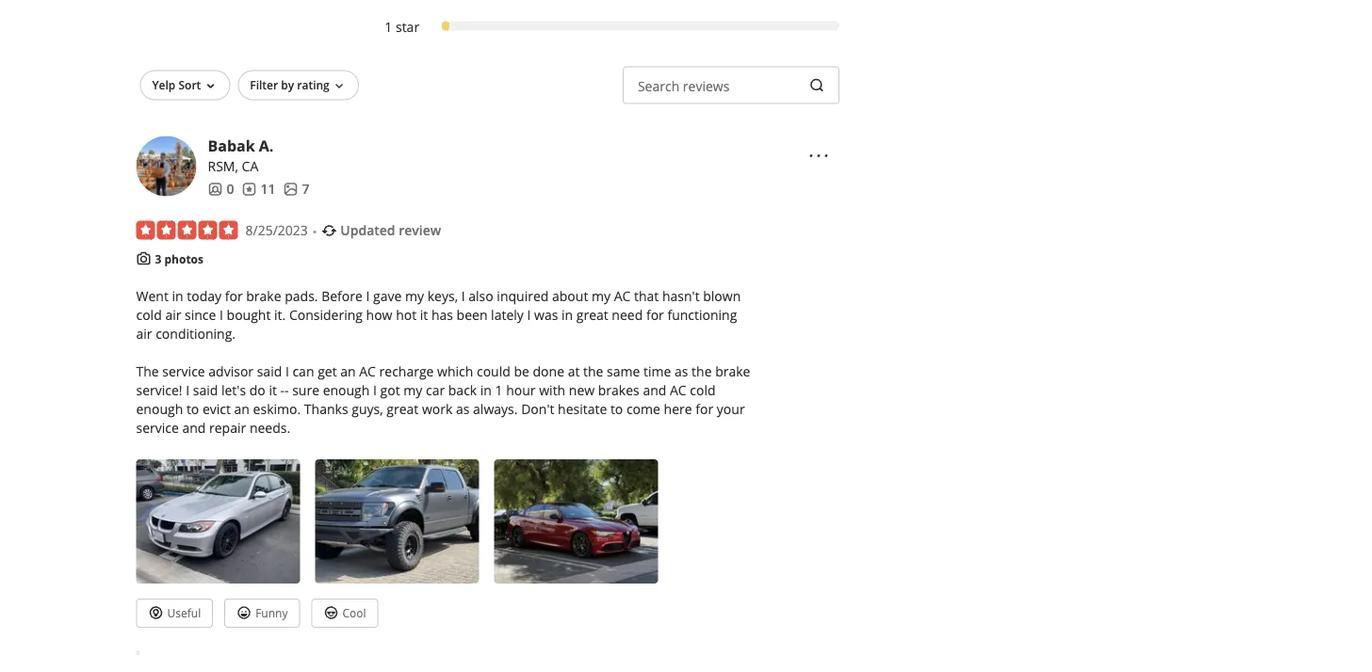 Task type: locate. For each thing, give the bounding box(es) containing it.
advisor
[[209, 362, 254, 380]]

the right time at the left of the page
[[692, 362, 712, 380]]

1 vertical spatial and
[[182, 419, 206, 437]]

great inside 'went in today for brake pads. before i gave my keys, i also inquired about my ac that hasn't blown cold air since i bought it. considering how hot it has been lately i was in great need for functioning air conditioning.'
[[577, 306, 609, 324]]

0 vertical spatial great
[[577, 306, 609, 324]]

great inside the service advisor said i can get an ac recharge which could be done at the same time as the brake service! i said let's do it -- sure enough i got my car back in 1 hour with new brakes and ac cold enough to evict an eskimo. thanks guys, great work as always. don't hesitate to come here for your service and repair needs.
[[387, 400, 419, 418]]

and down time at the left of the page
[[643, 381, 667, 399]]

16 chevron down v2 image for yelp sort
[[203, 79, 218, 94]]

0 horizontal spatial to
[[187, 400, 199, 418]]

1 horizontal spatial and
[[643, 381, 667, 399]]

- up eskimo.
[[280, 381, 285, 399]]

great down got
[[387, 400, 419, 418]]

my
[[405, 287, 424, 305], [592, 287, 611, 305], [404, 381, 423, 399]]

1
[[385, 18, 392, 36], [495, 381, 503, 399]]

an right get
[[340, 362, 356, 380]]

i left was
[[527, 306, 531, 324]]

my down the recharge
[[404, 381, 423, 399]]

8/25/2023
[[246, 221, 308, 239]]

1 horizontal spatial brake
[[716, 362, 751, 380]]

i left can
[[286, 362, 289, 380]]

1 inside the service advisor said i can get an ac recharge which could be done at the same time as the brake service! i said let's do it -- sure enough i got my car back in 1 hour with new brakes and ac cold enough to evict an eskimo. thanks guys, great work as always. don't hesitate to come here for your service and repair needs.
[[495, 381, 503, 399]]

in down about
[[562, 306, 573, 324]]

1 horizontal spatial the
[[692, 362, 712, 380]]

1 vertical spatial air
[[136, 325, 152, 342]]

as down 'back' on the bottom left of the page
[[456, 400, 470, 418]]

0 horizontal spatial ac
[[359, 362, 376, 380]]

before
[[322, 287, 363, 305]]

1 vertical spatial cold
[[690, 381, 716, 399]]

and down evict
[[182, 419, 206, 437]]

by
[[281, 77, 294, 92]]

0 horizontal spatial an
[[234, 400, 250, 418]]

1 inside filter reviews by 1 star rating element
[[385, 18, 392, 36]]

0 vertical spatial brake
[[246, 287, 281, 305]]

0 vertical spatial air
[[165, 306, 181, 324]]

0 vertical spatial it
[[420, 306, 428, 324]]

to down brakes
[[611, 400, 623, 418]]

0 horizontal spatial in
[[172, 287, 183, 305]]

2 horizontal spatial in
[[562, 306, 573, 324]]

air left 'since'
[[165, 306, 181, 324]]

16 photos v2 image
[[283, 182, 298, 197]]

filter reviews by 1 star rating element
[[362, 17, 840, 36]]

filter by rating button
[[238, 70, 359, 100]]

for up the bought
[[225, 287, 243, 305]]

ac up need
[[614, 287, 631, 305]]

0 horizontal spatial it
[[269, 381, 277, 399]]

sort
[[179, 77, 201, 92]]

your
[[717, 400, 745, 418]]

hour
[[506, 381, 536, 399]]

enough down get
[[323, 381, 370, 399]]

and
[[643, 381, 667, 399], [182, 419, 206, 437]]

2 horizontal spatial for
[[696, 400, 714, 418]]

0 horizontal spatial for
[[225, 287, 243, 305]]

in right went
[[172, 287, 183, 305]]

2 vertical spatial ac
[[670, 381, 687, 399]]

yelp sort
[[152, 77, 201, 92]]

review
[[399, 221, 441, 239]]

1 up always.
[[495, 381, 503, 399]]

1 horizontal spatial enough
[[323, 381, 370, 399]]

16 chevron down v2 image
[[203, 79, 218, 94], [332, 79, 347, 94]]

0 horizontal spatial 1
[[385, 18, 392, 36]]

1 16 chevron down v2 image from the left
[[203, 79, 218, 94]]

friends element
[[208, 179, 234, 198]]

16 chevron down v2 image right rating
[[332, 79, 347, 94]]

ac up guys,
[[359, 362, 376, 380]]

done
[[533, 362, 565, 380]]

brake up the bought
[[246, 287, 281, 305]]

ca
[[242, 157, 258, 175]]

1 horizontal spatial 1
[[495, 381, 503, 399]]

- left sure
[[285, 381, 289, 399]]

sure
[[292, 381, 320, 399]]

16 chevron down v2 image for filter by rating
[[332, 79, 347, 94]]

was
[[534, 306, 558, 324]]

cold up the here
[[690, 381, 716, 399]]

keys,
[[428, 287, 458, 305]]

3 photos link
[[155, 251, 204, 267]]

back
[[448, 381, 477, 399]]

2 vertical spatial in
[[481, 381, 492, 399]]

1 vertical spatial brake
[[716, 362, 751, 380]]

0 vertical spatial an
[[340, 362, 356, 380]]

1 vertical spatial great
[[387, 400, 419, 418]]

1 horizontal spatial in
[[481, 381, 492, 399]]

service up service!
[[162, 362, 205, 380]]

great
[[577, 306, 609, 324], [387, 400, 419, 418]]

0 vertical spatial cold
[[136, 306, 162, 324]]

0 horizontal spatial said
[[193, 381, 218, 399]]

reviews element
[[242, 179, 276, 198]]

1 horizontal spatial for
[[646, 306, 664, 324]]

it right do
[[269, 381, 277, 399]]

1 vertical spatial for
[[646, 306, 664, 324]]

here
[[664, 400, 692, 418]]

1 - from the left
[[280, 381, 285, 399]]

1 horizontal spatial ac
[[614, 287, 631, 305]]

1 horizontal spatial it
[[420, 306, 428, 324]]

got
[[380, 381, 400, 399]]

for inside the service advisor said i can get an ac recharge which could be done at the same time as the brake service! i said let's do it -- sure enough i got my car back in 1 hour with new brakes and ac cold enough to evict an eskimo. thanks guys, great work as always. don't hesitate to come here for your service and repair needs.
[[696, 400, 714, 418]]

evict
[[203, 400, 231, 418]]

0 horizontal spatial great
[[387, 400, 419, 418]]

yelp
[[152, 77, 176, 92]]

0 vertical spatial for
[[225, 287, 243, 305]]

search image
[[810, 78, 825, 93]]

great down about
[[577, 306, 609, 324]]

0 vertical spatial enough
[[323, 381, 370, 399]]

how
[[366, 306, 393, 324]]

16 chevron down v2 image inside filter by rating dropdown button
[[332, 79, 347, 94]]

1 vertical spatial it
[[269, 381, 277, 399]]

it right hot
[[420, 306, 428, 324]]

ac up the here
[[670, 381, 687, 399]]

16 chevron down v2 image inside yelp sort popup button
[[203, 79, 218, 94]]

16 chevron down v2 image right sort
[[203, 79, 218, 94]]

cold inside 'went in today for brake pads. before i gave my keys, i also inquired about my ac that hasn't blown cold air since i bought it. considering how hot it has been lately i was in great need for functioning air conditioning.'
[[136, 306, 162, 324]]

1 horizontal spatial air
[[165, 306, 181, 324]]

1 horizontal spatial 16 chevron down v2 image
[[332, 79, 347, 94]]

said up do
[[257, 362, 282, 380]]

1 left the star
[[385, 18, 392, 36]]

the service advisor said i can get an ac recharge which could be done at the same time as the brake service! i said let's do it -- sure enough i got my car back in 1 hour with new brakes and ac cold enough to evict an eskimo. thanks guys, great work as always. don't hesitate to come here for your service and repair needs.
[[136, 362, 751, 437]]

0 vertical spatial 1
[[385, 18, 392, 36]]

ac inside 'went in today for brake pads. before i gave my keys, i also inquired about my ac that hasn't blown cold air since i bought it. considering how hot it has been lately i was in great need for functioning air conditioning.'
[[614, 287, 631, 305]]

1 horizontal spatial cold
[[690, 381, 716, 399]]

0 horizontal spatial cold
[[136, 306, 162, 324]]

0 vertical spatial said
[[257, 362, 282, 380]]

as
[[675, 362, 689, 380], [456, 400, 470, 418]]

cold down went
[[136, 306, 162, 324]]

1 horizontal spatial as
[[675, 362, 689, 380]]

1 horizontal spatial said
[[257, 362, 282, 380]]

cool
[[343, 606, 366, 622]]

for down that on the top
[[646, 306, 664, 324]]

2 horizontal spatial ac
[[670, 381, 687, 399]]

  text field
[[623, 66, 840, 104]]

air up the
[[136, 325, 152, 342]]

babak a. rsm, ca
[[208, 135, 274, 175]]

11
[[261, 180, 276, 198]]

1 horizontal spatial to
[[611, 400, 623, 418]]

gave
[[373, 287, 402, 305]]

0 horizontal spatial the
[[583, 362, 604, 380]]

as right time at the left of the page
[[675, 362, 689, 380]]

0 horizontal spatial enough
[[136, 400, 183, 418]]

1 vertical spatial as
[[456, 400, 470, 418]]

went in today for brake pads. before i gave my keys, i also inquired about my ac that hasn't blown cold air since i bought it. considering how hot it has been lately i was in great need for functioning air conditioning.
[[136, 287, 741, 342]]

said
[[257, 362, 282, 380], [193, 381, 218, 399]]

1 vertical spatial in
[[562, 306, 573, 324]]

1 vertical spatial enough
[[136, 400, 183, 418]]

for left your
[[696, 400, 714, 418]]

service
[[162, 362, 205, 380], [136, 419, 179, 437]]

air
[[165, 306, 181, 324], [136, 325, 152, 342]]

1 horizontal spatial great
[[577, 306, 609, 324]]

yelp sort button
[[140, 70, 230, 100]]

16 update v2 image
[[322, 223, 337, 238]]

time
[[644, 362, 671, 380]]

2 16 chevron down v2 image from the left
[[332, 79, 347, 94]]

in down the could
[[481, 381, 492, 399]]

0 vertical spatial as
[[675, 362, 689, 380]]

for
[[225, 287, 243, 305], [646, 306, 664, 324], [696, 400, 714, 418]]

0 horizontal spatial as
[[456, 400, 470, 418]]

be
[[514, 362, 530, 380]]

it
[[420, 306, 428, 324], [269, 381, 277, 399]]

hot
[[396, 306, 417, 324]]

photos element
[[283, 179, 310, 198]]

an down let's
[[234, 400, 250, 418]]

my up hot
[[405, 287, 424, 305]]

brake up your
[[716, 362, 751, 380]]

babak a. link
[[208, 135, 274, 155]]

i
[[366, 287, 370, 305], [462, 287, 465, 305], [220, 306, 223, 324], [527, 306, 531, 324], [286, 362, 289, 380], [186, 381, 190, 399], [373, 381, 377, 399]]

0 horizontal spatial 16 chevron down v2 image
[[203, 79, 218, 94]]

to left evict
[[187, 400, 199, 418]]

repair
[[209, 419, 246, 437]]

service down service!
[[136, 419, 179, 437]]

0 horizontal spatial air
[[136, 325, 152, 342]]

0 horizontal spatial brake
[[246, 287, 281, 305]]

let's
[[221, 381, 246, 399]]

cold
[[136, 306, 162, 324], [690, 381, 716, 399]]

said up evict
[[193, 381, 218, 399]]

reviews
[[683, 77, 730, 95]]

in
[[172, 287, 183, 305], [562, 306, 573, 324], [481, 381, 492, 399]]

1 vertical spatial 1
[[495, 381, 503, 399]]

hasn't
[[663, 287, 700, 305]]

enough
[[323, 381, 370, 399], [136, 400, 183, 418]]

do
[[249, 381, 266, 399]]

-
[[280, 381, 285, 399], [285, 381, 289, 399]]

2 vertical spatial for
[[696, 400, 714, 418]]

0 vertical spatial ac
[[614, 287, 631, 305]]

new
[[569, 381, 595, 399]]

the right at
[[583, 362, 604, 380]]

search
[[638, 77, 680, 95]]

3 photos
[[155, 251, 204, 267]]

to
[[187, 400, 199, 418], [611, 400, 623, 418]]

enough down service!
[[136, 400, 183, 418]]



Task type: describe. For each thing, give the bounding box(es) containing it.
16 camera v2 image
[[136, 251, 151, 266]]

today
[[187, 287, 222, 305]]

recharge
[[379, 362, 434, 380]]

car
[[426, 381, 445, 399]]

come
[[627, 400, 661, 418]]

that
[[634, 287, 659, 305]]

2 - from the left
[[285, 381, 289, 399]]

get
[[318, 362, 337, 380]]

i left also
[[462, 287, 465, 305]]

same
[[607, 362, 640, 380]]

16 review v2 image
[[242, 182, 257, 197]]

service!
[[136, 381, 182, 399]]

inquired
[[497, 287, 549, 305]]

5 star rating image
[[136, 221, 238, 240]]

16 useful v2 image
[[148, 606, 164, 621]]

i right 'since'
[[220, 306, 223, 324]]

1 vertical spatial ac
[[359, 362, 376, 380]]

can
[[293, 362, 314, 380]]

2 the from the left
[[692, 362, 712, 380]]

needs.
[[250, 419, 290, 437]]

the
[[136, 362, 159, 380]]

3
[[155, 251, 162, 267]]

0 vertical spatial and
[[643, 381, 667, 399]]

rsm,
[[208, 157, 238, 175]]

cool button
[[312, 599, 379, 629]]

cold inside the service advisor said i can get an ac recharge which could be done at the same time as the brake service! i said let's do it -- sure enough i got my car back in 1 hour with new brakes and ac cold enough to evict an eskimo. thanks guys, great work as always. don't hesitate to come here for your service and repair needs.
[[690, 381, 716, 399]]

babak
[[208, 135, 255, 155]]

filter by rating
[[250, 77, 330, 92]]

since
[[185, 306, 216, 324]]

went
[[136, 287, 169, 305]]

photo of babak a. image
[[136, 136, 197, 196]]

updated
[[341, 221, 395, 239]]

i left got
[[373, 381, 377, 399]]

1 star
[[385, 18, 420, 36]]

0
[[227, 180, 234, 198]]

brake inside the service advisor said i can get an ac recharge which could be done at the same time as the brake service! i said let's do it -- sure enough i got my car back in 1 hour with new brakes and ac cold enough to evict an eskimo. thanks guys, great work as always. don't hesitate to come here for your service and repair needs.
[[716, 362, 751, 380]]

7
[[302, 180, 310, 198]]

functioning
[[668, 306, 737, 324]]

useful
[[167, 606, 201, 622]]

need
[[612, 306, 643, 324]]

which
[[437, 362, 474, 380]]

filter
[[250, 77, 278, 92]]

1 the from the left
[[583, 362, 604, 380]]

my inside the service advisor said i can get an ac recharge which could be done at the same time as the brake service! i said let's do it -- sure enough i got my car back in 1 hour with new brakes and ac cold enough to evict an eskimo. thanks guys, great work as always. don't hesitate to come here for your service and repair needs.
[[404, 381, 423, 399]]

could
[[477, 362, 511, 380]]

blown
[[703, 287, 741, 305]]

hesitate
[[558, 400, 607, 418]]

been
[[457, 306, 488, 324]]

it.
[[274, 306, 286, 324]]

star
[[396, 18, 420, 36]]

1 vertical spatial said
[[193, 381, 218, 399]]

16 funny v2 image
[[237, 606, 252, 621]]

useful button
[[136, 599, 213, 629]]

always.
[[473, 400, 518, 418]]

photos
[[164, 251, 204, 267]]

1 vertical spatial service
[[136, 419, 179, 437]]

in inside the service advisor said i can get an ac recharge which could be done at the same time as the brake service! i said let's do it -- sure enough i got my car back in 1 hour with new brakes and ac cold enough to evict an eskimo. thanks guys, great work as always. don't hesitate to come here for your service and repair needs.
[[481, 381, 492, 399]]

brake inside 'went in today for brake pads. before i gave my keys, i also inquired about my ac that hasn't blown cold air since i bought it. considering how hot it has been lately i was in great need for functioning air conditioning.'
[[246, 287, 281, 305]]

rating
[[297, 77, 330, 92]]

bought
[[227, 306, 271, 324]]

2 to from the left
[[611, 400, 623, 418]]

0 vertical spatial in
[[172, 287, 183, 305]]

at
[[568, 362, 580, 380]]

1 to from the left
[[187, 400, 199, 418]]

updated review
[[341, 221, 441, 239]]

funny
[[256, 606, 288, 622]]

it inside 'went in today for brake pads. before i gave my keys, i also inquired about my ac that hasn't blown cold air since i bought it. considering how hot it has been lately i was in great need for functioning air conditioning.'
[[420, 306, 428, 324]]

16 cool v2 image
[[324, 606, 339, 621]]

funny button
[[224, 599, 300, 629]]

brakes
[[598, 381, 640, 399]]

don't
[[521, 400, 555, 418]]

considering
[[289, 306, 363, 324]]

1 vertical spatial an
[[234, 400, 250, 418]]

thanks
[[304, 400, 348, 418]]

with
[[539, 381, 566, 399]]

lately
[[491, 306, 524, 324]]

i left gave
[[366, 287, 370, 305]]

my right about
[[592, 287, 611, 305]]

it inside the service advisor said i can get an ac recharge which could be done at the same time as the brake service! i said let's do it -- sure enough i got my car back in 1 hour with new brakes and ac cold enough to evict an eskimo. thanks guys, great work as always. don't hesitate to come here for your service and repair needs.
[[269, 381, 277, 399]]

guys,
[[352, 400, 383, 418]]

also
[[469, 287, 494, 305]]

1 horizontal spatial an
[[340, 362, 356, 380]]

0 horizontal spatial and
[[182, 419, 206, 437]]

pads.
[[285, 287, 318, 305]]

search reviews
[[638, 77, 730, 95]]

conditioning.
[[156, 325, 236, 342]]

16 friends v2 image
[[208, 182, 223, 197]]

has
[[432, 306, 453, 324]]

i right service!
[[186, 381, 190, 399]]

work
[[422, 400, 453, 418]]

a.
[[259, 135, 274, 155]]

0 vertical spatial service
[[162, 362, 205, 380]]

about
[[552, 287, 588, 305]]

eskimo.
[[253, 400, 301, 418]]



Task type: vqa. For each thing, say whether or not it's contained in the screenshot.
bought
yes



